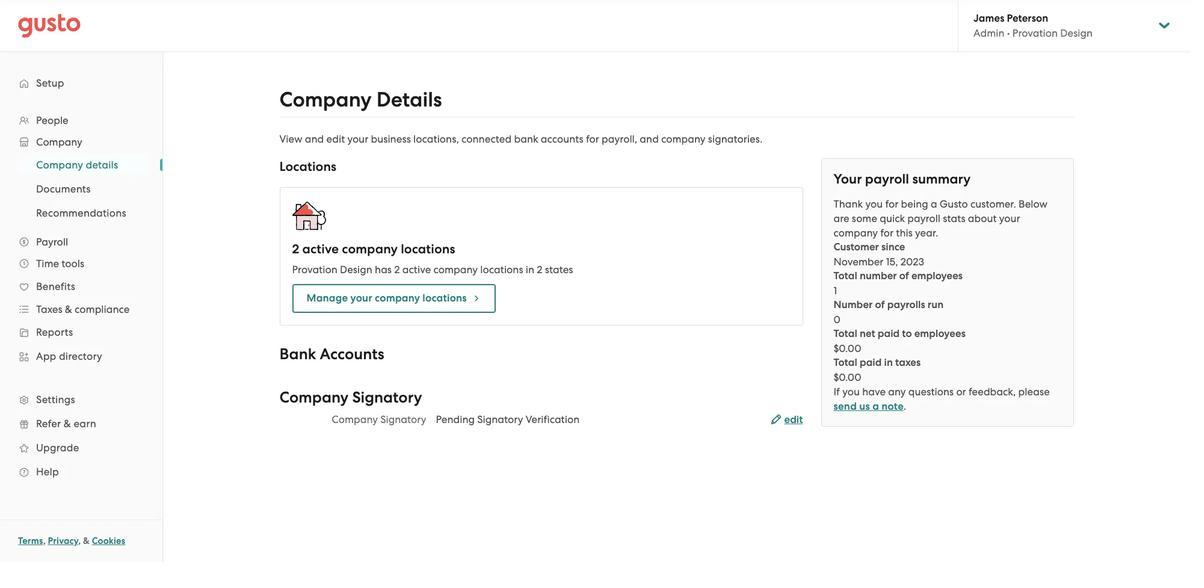 Task type: locate. For each thing, give the bounding box(es) containing it.
•
[[1007, 27, 1010, 39]]

0 horizontal spatial active
[[302, 241, 339, 257]]

any
[[889, 386, 906, 398]]

0 vertical spatial edit
[[327, 133, 345, 145]]

2 and from the left
[[640, 133, 659, 145]]

1 horizontal spatial active
[[403, 264, 431, 276]]

cookies button
[[92, 534, 125, 548]]

design
[[1061, 27, 1093, 39], [340, 264, 373, 276]]

of left payrolls
[[875, 299, 885, 311]]

a right us on the right bottom of the page
[[873, 400, 879, 413]]

total
[[834, 270, 858, 282], [834, 327, 858, 340], [834, 356, 858, 369]]

1 vertical spatial employees
[[915, 327, 966, 340]]

0 horizontal spatial in
[[526, 264, 535, 276]]

locations down 'provation design has 2 active company locations in 2 states'
[[423, 292, 467, 305]]

$0.00 down net
[[834, 342, 862, 355]]

your left business
[[348, 133, 369, 145]]

0 vertical spatial you
[[866, 198, 883, 210]]

payrolls
[[888, 299, 926, 311]]

reports
[[36, 326, 73, 338]]

privacy
[[48, 536, 78, 547]]

0 vertical spatial total
[[834, 270, 858, 282]]

total down the 0
[[834, 327, 858, 340]]

refer
[[36, 418, 61, 430]]

connected
[[462, 133, 512, 145]]

terms , privacy , & cookies
[[18, 536, 125, 547]]

in left states
[[526, 264, 535, 276]]

total up 1 at the right of page
[[834, 270, 858, 282]]

company button
[[12, 131, 150, 153]]

& inside dropdown button
[[65, 303, 72, 315]]

you up some at the right top of the page
[[866, 198, 883, 210]]

provation up 'manage'
[[292, 264, 338, 276]]

1 horizontal spatial you
[[866, 198, 883, 210]]

your payroll summary
[[834, 171, 971, 187]]

if
[[834, 386, 840, 398]]

1 vertical spatial design
[[340, 264, 373, 276]]

active up 'manage'
[[302, 241, 339, 257]]

list
[[0, 110, 163, 484], [0, 153, 163, 225], [834, 240, 1062, 385]]

bank
[[280, 345, 316, 364]]

0 horizontal spatial design
[[340, 264, 373, 276]]

company signatory
[[280, 388, 422, 407], [332, 414, 426, 426]]

or
[[957, 386, 967, 398]]

run
[[928, 299, 944, 311]]

time
[[36, 258, 59, 270]]

locations left states
[[481, 264, 523, 276]]

some
[[852, 212, 878, 225]]

about
[[968, 212, 997, 225]]

0 vertical spatial provation
[[1013, 27, 1058, 39]]

recommendations
[[36, 207, 126, 219]]

settings
[[36, 394, 75, 406]]

1 horizontal spatial and
[[640, 133, 659, 145]]

business
[[371, 133, 411, 145]]

1 vertical spatial total
[[834, 327, 858, 340]]

2 vertical spatial &
[[83, 536, 90, 547]]

, left privacy
[[43, 536, 46, 547]]

2 vertical spatial total
[[834, 356, 858, 369]]

your inside thank you for being a gusto customer. below are some quick payroll stats about your company for this year. customer since november 15, 2023 total number of employees 1 number of payrolls run 0 total net paid to employees $0.00 total paid in taxes $0.00 if you have any questions or feedback, please send us a note .
[[1000, 212, 1021, 225]]

1
[[834, 285, 837, 297]]

0 vertical spatial your
[[348, 133, 369, 145]]

1 vertical spatial in
[[885, 356, 893, 369]]

1 vertical spatial a
[[873, 400, 879, 413]]

app directory link
[[12, 346, 150, 367]]

paid
[[878, 327, 900, 340], [860, 356, 882, 369]]

1 horizontal spatial edit
[[785, 414, 803, 426]]

0 vertical spatial a
[[931, 198, 938, 210]]

2 , from the left
[[78, 536, 81, 547]]

time tools button
[[12, 253, 150, 274]]

0 horizontal spatial and
[[305, 133, 324, 145]]

2 active company locations
[[292, 241, 455, 257]]

since
[[882, 241, 906, 253]]

signatory right pending
[[477, 414, 523, 426]]

your down customer.
[[1000, 212, 1021, 225]]

upgrade
[[36, 442, 79, 454]]

provation
[[1013, 27, 1058, 39], [292, 264, 338, 276]]

number
[[860, 270, 897, 282]]

$0.00 up if
[[834, 371, 862, 383]]

provation down peterson
[[1013, 27, 1058, 39]]

2 vertical spatial your
[[351, 292, 373, 305]]

customer
[[834, 241, 879, 253]]

1 and from the left
[[305, 133, 324, 145]]

1 vertical spatial your
[[1000, 212, 1021, 225]]

your right 'manage'
[[351, 292, 373, 305]]

settings link
[[12, 389, 150, 411]]

0 horizontal spatial you
[[843, 386, 860, 398]]

1 horizontal spatial of
[[900, 270, 909, 282]]

company
[[280, 87, 372, 112], [36, 136, 82, 148], [36, 159, 83, 171], [280, 388, 349, 407], [332, 414, 378, 426]]

& left the cookies
[[83, 536, 90, 547]]

cookies
[[92, 536, 125, 547]]

directory
[[59, 350, 102, 362]]

1 horizontal spatial provation
[[1013, 27, 1058, 39]]

company
[[662, 133, 706, 145], [834, 227, 878, 239], [342, 241, 398, 257], [434, 264, 478, 276], [375, 292, 420, 305]]

edit inside button
[[785, 414, 803, 426]]

1 horizontal spatial 2
[[394, 264, 400, 276]]

accounts
[[541, 133, 584, 145]]

0 vertical spatial $0.00
[[834, 342, 862, 355]]

0 vertical spatial design
[[1061, 27, 1093, 39]]

details
[[86, 159, 118, 171]]

& right the taxes
[[65, 303, 72, 315]]

signatory
[[352, 388, 422, 407], [381, 414, 426, 426], [477, 414, 523, 426]]

1 vertical spatial edit
[[785, 414, 803, 426]]

0 vertical spatial &
[[65, 303, 72, 315]]

for down quick
[[881, 227, 894, 239]]

customer.
[[971, 198, 1017, 210]]

you right if
[[843, 386, 860, 398]]

signatory left pending
[[381, 414, 426, 426]]

1 vertical spatial $0.00
[[834, 371, 862, 383]]

thank you for being a gusto customer. below are some quick payroll stats about your company for this year. customer since november 15, 2023 total number of employees 1 number of payrolls run 0 total net paid to employees $0.00 total paid in taxes $0.00 if you have any questions or feedback, please send us a note .
[[834, 198, 1050, 413]]

0 horizontal spatial of
[[875, 299, 885, 311]]

view and edit your business locations, connected bank accounts for payroll, and company signatories.
[[280, 133, 763, 145]]

terms
[[18, 536, 43, 547]]

a
[[931, 198, 938, 210], [873, 400, 879, 413]]

and right payroll,
[[640, 133, 659, 145]]

terms link
[[18, 536, 43, 547]]

for
[[586, 133, 599, 145], [886, 198, 899, 210], [881, 227, 894, 239]]

1 vertical spatial active
[[403, 264, 431, 276]]

upgrade link
[[12, 437, 150, 459]]

in left taxes
[[885, 356, 893, 369]]

details
[[377, 87, 442, 112]]

for up quick
[[886, 198, 899, 210]]

employees down run
[[915, 327, 966, 340]]

employees
[[912, 270, 963, 282], [915, 327, 966, 340]]

0 horizontal spatial provation
[[292, 264, 338, 276]]

app directory
[[36, 350, 102, 362]]

payroll
[[865, 171, 910, 187], [908, 212, 941, 225]]

and right "view"
[[305, 133, 324, 145]]

1 vertical spatial provation
[[292, 264, 338, 276]]

0
[[834, 314, 841, 326]]

1 horizontal spatial ,
[[78, 536, 81, 547]]

$0.00
[[834, 342, 862, 355], [834, 371, 862, 383]]

people
[[36, 114, 68, 126]]

thank
[[834, 198, 863, 210]]

2 vertical spatial for
[[881, 227, 894, 239]]

paid down net
[[860, 356, 882, 369]]

0 horizontal spatial ,
[[43, 536, 46, 547]]

total up if
[[834, 356, 858, 369]]

0 horizontal spatial edit
[[327, 133, 345, 145]]

of
[[900, 270, 909, 282], [875, 299, 885, 311]]

setup link
[[12, 72, 150, 94]]

active right has
[[403, 264, 431, 276]]

1 vertical spatial for
[[886, 198, 899, 210]]

signatory down accounts
[[352, 388, 422, 407]]

of down the 2023
[[900, 270, 909, 282]]

&
[[65, 303, 72, 315], [64, 418, 71, 430], [83, 536, 90, 547]]

1 horizontal spatial a
[[931, 198, 938, 210]]

employees down the 2023
[[912, 270, 963, 282]]

2
[[292, 241, 299, 257], [394, 264, 400, 276], [537, 264, 543, 276]]

0 vertical spatial in
[[526, 264, 535, 276]]

november
[[834, 256, 884, 268]]

payroll,
[[602, 133, 638, 145]]

payroll up being
[[865, 171, 910, 187]]

1 horizontal spatial design
[[1061, 27, 1093, 39]]

for left payroll,
[[586, 133, 599, 145]]

& left earn
[[64, 418, 71, 430]]

0 vertical spatial locations
[[401, 241, 455, 257]]

locations,
[[414, 133, 459, 145]]

1 vertical spatial company signatory
[[332, 414, 426, 426]]

0 vertical spatial of
[[900, 270, 909, 282]]

locations up 'provation design has 2 active company locations in 2 states'
[[401, 241, 455, 257]]

peterson
[[1007, 12, 1049, 25]]

list containing people
[[0, 110, 163, 484]]

2 vertical spatial locations
[[423, 292, 467, 305]]

company inside thank you for being a gusto customer. below are some quick payroll stats about your company for this year. customer since november 15, 2023 total number of employees 1 number of payrolls run 0 total net paid to employees $0.00 total paid in taxes $0.00 if you have any questions or feedback, please send us a note .
[[834, 227, 878, 239]]

bank
[[514, 133, 539, 145]]

view
[[280, 133, 303, 145]]

a right being
[[931, 198, 938, 210]]

1 vertical spatial payroll
[[908, 212, 941, 225]]

states
[[545, 264, 573, 276]]

.
[[904, 400, 907, 412]]

, left the cookies
[[78, 536, 81, 547]]

1 $0.00 from the top
[[834, 342, 862, 355]]

payroll up the year.
[[908, 212, 941, 225]]

paid left to
[[878, 327, 900, 340]]

taxes & compliance
[[36, 303, 130, 315]]

1 horizontal spatial in
[[885, 356, 893, 369]]

1 vertical spatial &
[[64, 418, 71, 430]]

in
[[526, 264, 535, 276], [885, 356, 893, 369]]



Task type: vqa. For each thing, say whether or not it's contained in the screenshot.


Task type: describe. For each thing, give the bounding box(es) containing it.
help
[[36, 466, 59, 478]]

provation design has 2 active company locations in 2 states
[[292, 264, 573, 276]]

locations for 2 active company locations
[[401, 241, 455, 257]]

design inside james peterson admin • provation design
[[1061, 27, 1093, 39]]

compliance
[[75, 303, 130, 315]]

bank accounts
[[280, 345, 385, 364]]

reports link
[[12, 321, 150, 343]]

list containing customer since
[[834, 240, 1062, 385]]

in inside thank you for being a gusto customer. below are some quick payroll stats about your company for this year. customer since november 15, 2023 total number of employees 1 number of payrolls run 0 total net paid to employees $0.00 total paid in taxes $0.00 if you have any questions or feedback, please send us a note .
[[885, 356, 893, 369]]

taxes
[[36, 303, 62, 315]]

company details link
[[22, 154, 150, 176]]

pending signatory verification
[[436, 414, 580, 426]]

payroll inside thank you for being a gusto customer. below are some quick payroll stats about your company for this year. customer since november 15, 2023 total number of employees 1 number of payrolls run 0 total net paid to employees $0.00 total paid in taxes $0.00 if you have any questions or feedback, please send us a note .
[[908, 212, 941, 225]]

provation inside james peterson admin • provation design
[[1013, 27, 1058, 39]]

people button
[[12, 110, 150, 131]]

0 vertical spatial payroll
[[865, 171, 910, 187]]

0 vertical spatial paid
[[878, 327, 900, 340]]

manage
[[307, 292, 348, 305]]

verification
[[526, 414, 580, 426]]

james
[[974, 12, 1005, 25]]

feedback,
[[969, 386, 1016, 398]]

tools
[[62, 258, 84, 270]]

2 horizontal spatial 2
[[537, 264, 543, 276]]

number
[[834, 299, 873, 311]]

below
[[1019, 198, 1048, 210]]

james peterson admin • provation design
[[974, 12, 1093, 39]]

1 vertical spatial of
[[875, 299, 885, 311]]

accounts
[[320, 345, 385, 364]]

taxes & compliance button
[[12, 299, 150, 320]]

payroll
[[36, 236, 68, 248]]

list containing company details
[[0, 153, 163, 225]]

0 horizontal spatial a
[[873, 400, 879, 413]]

questions
[[909, 386, 954, 398]]

summary
[[913, 171, 971, 187]]

1 vertical spatial locations
[[481, 264, 523, 276]]

payroll button
[[12, 231, 150, 253]]

locations
[[280, 159, 337, 175]]

being
[[901, 198, 929, 210]]

0 vertical spatial employees
[[912, 270, 963, 282]]

& for compliance
[[65, 303, 72, 315]]

company details
[[280, 87, 442, 112]]

0 vertical spatial active
[[302, 241, 339, 257]]

2 $0.00 from the top
[[834, 371, 862, 383]]

home image
[[18, 14, 81, 38]]

quick
[[880, 212, 905, 225]]

this
[[896, 227, 913, 239]]

1 vertical spatial paid
[[860, 356, 882, 369]]

us
[[860, 400, 870, 413]]

time tools
[[36, 258, 84, 270]]

manage your company locations link
[[292, 284, 496, 313]]

3 total from the top
[[834, 356, 858, 369]]

note
[[882, 400, 904, 413]]

documents link
[[22, 178, 150, 200]]

help link
[[12, 461, 150, 483]]

setup
[[36, 77, 64, 89]]

are
[[834, 212, 850, 225]]

gusto
[[940, 198, 968, 210]]

company details
[[36, 159, 118, 171]]

pending
[[436, 414, 475, 426]]

earn
[[74, 418, 96, 430]]

signatories.
[[708, 133, 763, 145]]

0 horizontal spatial 2
[[292, 241, 299, 257]]

15,
[[886, 256, 898, 268]]

0 vertical spatial company signatory
[[280, 388, 422, 407]]

your
[[834, 171, 862, 187]]

1 total from the top
[[834, 270, 858, 282]]

send us a note link
[[834, 400, 904, 413]]

recommendations link
[[22, 202, 150, 224]]

year.
[[916, 227, 939, 239]]

please
[[1019, 386, 1050, 398]]

refer & earn link
[[12, 413, 150, 435]]

documents
[[36, 183, 91, 195]]

0 vertical spatial for
[[586, 133, 599, 145]]

benefits
[[36, 281, 75, 293]]

gusto navigation element
[[0, 52, 163, 503]]

refer & earn
[[36, 418, 96, 430]]

net
[[860, 327, 876, 340]]

taxes
[[896, 356, 921, 369]]

privacy link
[[48, 536, 78, 547]]

2 total from the top
[[834, 327, 858, 340]]

edit button
[[771, 413, 803, 427]]

stats
[[943, 212, 966, 225]]

admin
[[974, 27, 1005, 39]]

company inside dropdown button
[[36, 136, 82, 148]]

2023
[[901, 256, 925, 268]]

1 vertical spatial you
[[843, 386, 860, 398]]

& for earn
[[64, 418, 71, 430]]

1 , from the left
[[43, 536, 46, 547]]

send
[[834, 400, 857, 413]]

benefits link
[[12, 276, 150, 297]]

locations for manage your company locations
[[423, 292, 467, 305]]

have
[[863, 386, 886, 398]]



